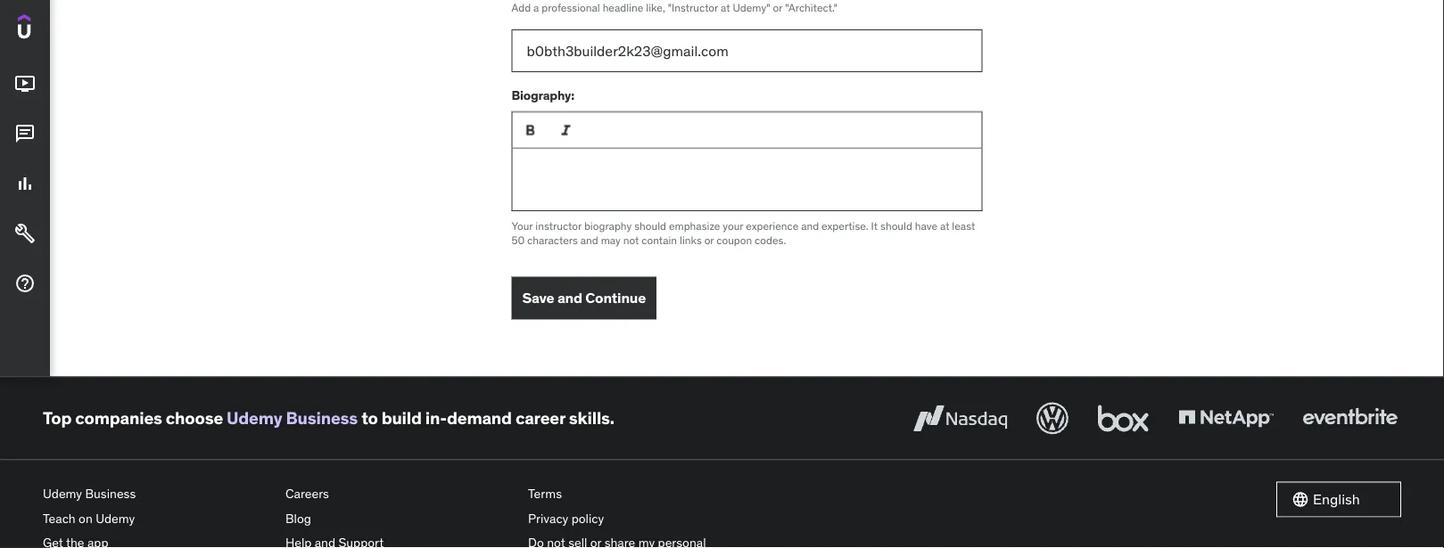 Task type: describe. For each thing, give the bounding box(es) containing it.
save and continue button
[[512, 277, 657, 320]]

links
[[680, 234, 702, 248]]

0 vertical spatial and
[[801, 219, 819, 233]]

privacy
[[528, 511, 568, 527]]

0 vertical spatial or
[[773, 0, 783, 14]]

english
[[1313, 490, 1360, 509]]

your
[[723, 219, 743, 233]]

3 medium image from the top
[[14, 223, 36, 245]]

save and continue
[[522, 289, 646, 307]]

english button
[[1276, 482, 1401, 518]]

2 should from the left
[[880, 219, 912, 233]]

emphasize
[[669, 219, 720, 233]]

eventbrite image
[[1299, 399, 1401, 438]]

blog link
[[285, 507, 514, 531]]

volkswagen image
[[1033, 399, 1072, 438]]

1 medium image from the top
[[14, 73, 36, 95]]

business inside udemy business teach on udemy
[[85, 486, 136, 502]]

demand
[[447, 408, 512, 429]]

biography
[[584, 219, 632, 233]]

contain
[[642, 234, 677, 248]]

save
[[522, 289, 554, 307]]

udemy business teach on udemy
[[43, 486, 136, 527]]

in-
[[425, 408, 447, 429]]

add a professional headline like, "instructor at udemy" or "architect."
[[512, 0, 838, 14]]

and inside button
[[557, 289, 582, 307]]

companies
[[75, 408, 162, 429]]

1 should from the left
[[634, 219, 666, 233]]

careers
[[285, 486, 329, 502]]

policy
[[571, 511, 604, 527]]

medium image
[[14, 123, 36, 145]]

codes.
[[755, 234, 786, 248]]

Email email field
[[512, 29, 983, 72]]

2 vertical spatial udemy
[[96, 511, 135, 527]]

coupon
[[716, 234, 752, 248]]

experience
[[746, 219, 799, 233]]

nasdaq image
[[909, 399, 1012, 438]]

expertise.
[[822, 219, 869, 233]]

terms link
[[528, 482, 756, 507]]

udemy image
[[18, 14, 99, 45]]

build
[[381, 408, 422, 429]]



Task type: locate. For each thing, give the bounding box(es) containing it.
1 horizontal spatial should
[[880, 219, 912, 233]]

add
[[512, 0, 531, 14]]

careers blog
[[285, 486, 329, 527]]

or right 'udemy"'
[[773, 0, 783, 14]]

1 vertical spatial and
[[580, 234, 598, 248]]

or
[[773, 0, 783, 14], [704, 234, 714, 248]]

your
[[512, 219, 533, 233]]

small image
[[1292, 491, 1309, 509]]

biography:
[[512, 87, 574, 103]]

may
[[601, 234, 621, 248]]

characters
[[527, 234, 578, 248]]

udemy business link up careers
[[227, 408, 358, 429]]

bold image
[[521, 121, 539, 139]]

1 vertical spatial udemy
[[43, 486, 82, 502]]

choose
[[166, 408, 223, 429]]

at inside your instructor biography should emphasize your experience and expertise. it should have at least 50 characters and may not contain links or coupon codes.
[[940, 219, 949, 233]]

top companies choose udemy business to build in-demand career skills.
[[43, 408, 615, 429]]

and left expertise.
[[801, 219, 819, 233]]

"architect."
[[785, 0, 838, 14]]

careers link
[[285, 482, 514, 507]]

None text field
[[512, 149, 983, 211]]

1 horizontal spatial udemy
[[96, 511, 135, 527]]

1 horizontal spatial business
[[286, 408, 358, 429]]

blog
[[285, 511, 311, 527]]

0 vertical spatial at
[[721, 0, 730, 14]]

udemy"
[[733, 0, 770, 14]]

or inside your instructor biography should emphasize your experience and expertise. it should have at least 50 characters and may not contain links or coupon codes.
[[704, 234, 714, 248]]

like,
[[646, 0, 665, 14]]

business up on
[[85, 486, 136, 502]]

netapp image
[[1175, 399, 1277, 438]]

0 horizontal spatial business
[[85, 486, 136, 502]]

0 horizontal spatial or
[[704, 234, 714, 248]]

udemy
[[227, 408, 282, 429], [43, 486, 82, 502], [96, 511, 135, 527]]

"instructor
[[668, 0, 718, 14]]

and left may
[[580, 234, 598, 248]]

to
[[361, 408, 378, 429]]

headline
[[603, 0, 643, 14]]

at left 'udemy"'
[[721, 0, 730, 14]]

should
[[634, 219, 666, 233], [880, 219, 912, 233]]

privacy policy link
[[528, 507, 756, 531]]

at right have
[[940, 219, 949, 233]]

and
[[801, 219, 819, 233], [580, 234, 598, 248], [557, 289, 582, 307]]

professional
[[542, 0, 600, 14]]

least
[[952, 219, 975, 233]]

udemy right choose
[[227, 408, 282, 429]]

should right it
[[880, 219, 912, 233]]

1 vertical spatial or
[[704, 234, 714, 248]]

50
[[512, 234, 525, 248]]

business left to
[[286, 408, 358, 429]]

1 vertical spatial udemy business link
[[43, 482, 271, 507]]

skills.
[[569, 408, 615, 429]]

teach
[[43, 511, 76, 527]]

2 horizontal spatial udemy
[[227, 408, 282, 429]]

teach on udemy link
[[43, 507, 271, 531]]

0 vertical spatial udemy
[[227, 408, 282, 429]]

business
[[286, 408, 358, 429], [85, 486, 136, 502]]

0 vertical spatial business
[[286, 408, 358, 429]]

2 vertical spatial and
[[557, 289, 582, 307]]

0 vertical spatial udemy business link
[[227, 408, 358, 429]]

terms privacy policy
[[528, 486, 604, 527]]

0 horizontal spatial at
[[721, 0, 730, 14]]

udemy business link
[[227, 408, 358, 429], [43, 482, 271, 507]]

box image
[[1094, 399, 1153, 438]]

at
[[721, 0, 730, 14], [940, 219, 949, 233]]

on
[[79, 511, 93, 527]]

1 horizontal spatial or
[[773, 0, 783, 14]]

should up contain
[[634, 219, 666, 233]]

2 medium image from the top
[[14, 173, 36, 195]]

and right save
[[557, 289, 582, 307]]

instructor
[[535, 219, 582, 233]]

continue
[[585, 289, 646, 307]]

it
[[871, 219, 878, 233]]

1 horizontal spatial at
[[940, 219, 949, 233]]

your instructor biography should emphasize your experience and expertise. it should have at least 50 characters and may not contain links or coupon codes.
[[512, 219, 975, 248]]

udemy right on
[[96, 511, 135, 527]]

terms
[[528, 486, 562, 502]]

0 horizontal spatial udemy
[[43, 486, 82, 502]]

top
[[43, 408, 72, 429]]

or right links
[[704, 234, 714, 248]]

italic image
[[557, 121, 575, 139]]

udemy up "teach"
[[43, 486, 82, 502]]

medium image
[[14, 73, 36, 95], [14, 173, 36, 195], [14, 223, 36, 245], [14, 273, 36, 295]]

have
[[915, 219, 937, 233]]

a
[[533, 0, 539, 14]]

1 vertical spatial at
[[940, 219, 949, 233]]

not
[[623, 234, 639, 248]]

0 horizontal spatial should
[[634, 219, 666, 233]]

udemy business link up on
[[43, 482, 271, 507]]

career
[[515, 408, 565, 429]]

4 medium image from the top
[[14, 273, 36, 295]]

1 vertical spatial business
[[85, 486, 136, 502]]



Task type: vqa. For each thing, say whether or not it's contained in the screenshot.
Introduction to Finance, Accounting, Modeling and Valuation $24.99 $159.99
no



